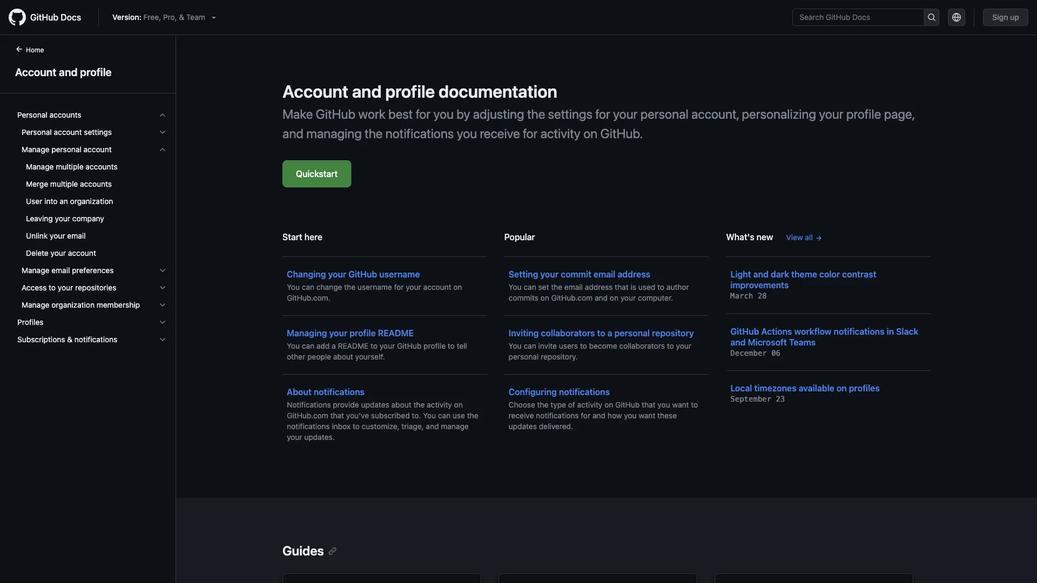 Task type: locate. For each thing, give the bounding box(es) containing it.
github inside managing your profile readme you can add a readme to your github profile to tell other people about yourself.
[[397, 342, 422, 351]]

and up work
[[352, 81, 382, 102]]

a up become
[[608, 328, 612, 338]]

0 horizontal spatial collaborators
[[541, 328, 595, 338]]

manage personal account element containing manage personal account
[[9, 141, 176, 262]]

how
[[608, 411, 622, 420]]

receive down choose
[[509, 411, 534, 420]]

the inside setting your commit email address you can set the email address that is used to author commits on github.com and on your computer.
[[551, 283, 562, 292]]

for inside configuring notifications choose the type of activity on github that you want to receive notifications for and how you want these updates delivered.
[[581, 411, 591, 420]]

personal up github.
[[641, 106, 689, 122]]

sc 9kayk9 0 image inside personal account settings dropdown button
[[158, 128, 167, 137]]

1 vertical spatial readme
[[338, 342, 369, 351]]

manage for manage personal account
[[22, 145, 49, 154]]

1 personal accounts element from the top
[[9, 106, 176, 314]]

1 vertical spatial multiple
[[50, 180, 78, 189]]

1 sc 9kayk9 0 image from the top
[[158, 111, 167, 119]]

manage inside manage personal account dropdown button
[[22, 145, 49, 154]]

& right pro,
[[179, 13, 184, 22]]

4 sc 9kayk9 0 image from the top
[[158, 284, 167, 292]]

that inside setting your commit email address you can set the email address that is used to author commits on github.com and on your computer.
[[615, 283, 629, 292]]

provide
[[333, 401, 359, 410]]

1 horizontal spatial about
[[391, 401, 411, 410]]

1 vertical spatial receive
[[509, 411, 534, 420]]

2 sc 9kayk9 0 image from the top
[[158, 301, 167, 310]]

sc 9kayk9 0 image
[[158, 111, 167, 119], [158, 145, 167, 154], [158, 266, 167, 275], [158, 284, 167, 292], [158, 318, 167, 327]]

about right people
[[333, 353, 353, 361]]

1 vertical spatial github.com
[[287, 411, 328, 420]]

0 vertical spatial want
[[672, 401, 689, 410]]

0 vertical spatial &
[[179, 13, 184, 22]]

1 horizontal spatial github.com
[[551, 294, 593, 303]]

want left these
[[639, 411, 656, 420]]

choose
[[509, 401, 535, 410]]

personal account settings
[[22, 128, 112, 137]]

profile up yourself.
[[350, 328, 376, 338]]

account and profile documentation make github work best for you by adjusting the settings for your personal account, personalizing your profile page, and managing the notifications you receive for activity on github.
[[283, 81, 915, 141]]

you inside setting your commit email address you can set the email address that is used to author commits on github.com and on your computer.
[[509, 283, 522, 292]]

github inside changing your github username you can change the username for your account on github.com.
[[349, 269, 377, 280]]

on inside changing your github username you can change the username for your account on github.com.
[[453, 283, 462, 292]]

can down inviting
[[524, 342, 536, 351]]

& down profiles dropdown button
[[67, 335, 72, 344]]

changing your github username you can change the username for your account on github.com.
[[287, 269, 462, 303]]

0 horizontal spatial &
[[67, 335, 72, 344]]

profile
[[80, 65, 112, 78], [385, 81, 435, 102], [846, 106, 881, 122], [350, 328, 376, 338], [424, 342, 446, 351]]

personal for personal accounts
[[17, 110, 47, 119]]

sc 9kayk9 0 image inside 'access to your repositories' dropdown button
[[158, 284, 167, 292]]

0 vertical spatial sc 9kayk9 0 image
[[158, 128, 167, 137]]

personal accounts
[[17, 110, 81, 119]]

and inside about notifications notifications provide updates about the activity on github.com that you've subscribed to. you can use the notifications inbox to customize, triage, and manage your updates.
[[426, 422, 439, 431]]

profiles
[[17, 318, 43, 327]]

0 vertical spatial receive
[[480, 126, 520, 141]]

accounts down manage multiple accounts link
[[80, 180, 112, 189]]

0 horizontal spatial a
[[332, 342, 336, 351]]

in
[[887, 326, 894, 337]]

1 horizontal spatial updates
[[509, 422, 537, 431]]

sc 9kayk9 0 image inside manage personal account dropdown button
[[158, 145, 167, 154]]

github inside configuring notifications choose the type of activity on github that you want to receive notifications for and how you want these updates delivered.
[[615, 401, 640, 410]]

sc 9kayk9 0 image for account
[[158, 145, 167, 154]]

notifications inside github actions workflow notifications in slack and microsoft teams december 06
[[834, 326, 885, 337]]

and left how
[[593, 411, 606, 420]]

personal
[[17, 110, 47, 119], [22, 128, 52, 137]]

updates down choose
[[509, 422, 537, 431]]

address down commit
[[585, 283, 613, 292]]

email
[[67, 231, 86, 240], [51, 266, 70, 275], [594, 269, 616, 280], [565, 283, 583, 292]]

github.com inside setting your commit email address you can set the email address that is used to author commits on github.com and on your computer.
[[551, 294, 593, 303]]

account inside account and profile link
[[15, 65, 56, 78]]

receive inside "account and profile documentation make github work best for you by adjusting the settings for your personal account, personalizing your profile page, and managing the notifications you receive for activity on github."
[[480, 126, 520, 141]]

for
[[416, 106, 431, 122], [596, 106, 610, 122], [523, 126, 538, 141], [394, 283, 404, 292], [581, 411, 591, 420]]

2 vertical spatial sc 9kayk9 0 image
[[158, 335, 167, 344]]

1 vertical spatial accounts
[[86, 162, 117, 171]]

0 vertical spatial collaborators
[[541, 328, 595, 338]]

changing
[[287, 269, 326, 280]]

activity inside "account and profile documentation make github work best for you by adjusting the settings for your personal account, personalizing your profile page, and managing the notifications you receive for activity on github."
[[541, 126, 581, 141]]

email down delete your account
[[51, 266, 70, 275]]

you right the to. on the bottom left of page
[[423, 411, 436, 420]]

theme
[[791, 269, 817, 280]]

other
[[287, 353, 305, 361]]

subscribed
[[371, 411, 410, 420]]

multiple up an
[[50, 180, 78, 189]]

1 sc 9kayk9 0 image from the top
[[158, 128, 167, 137]]

readme
[[378, 328, 414, 338], [338, 342, 369, 351]]

color
[[820, 269, 840, 280]]

unlink your email link
[[13, 227, 171, 245]]

multiple up 'merge multiple accounts'
[[56, 162, 84, 171]]

0 vertical spatial account
[[15, 65, 56, 78]]

can inside inviting collaborators to a personal repository you can invite users to become collaborators to your personal repository.
[[524, 342, 536, 351]]

0 horizontal spatial updates
[[361, 401, 389, 410]]

multiple inside merge multiple accounts link
[[50, 180, 78, 189]]

notifications inside "account and profile documentation make github work best for you by adjusting the settings for your personal account, personalizing your profile page, and managing the notifications you receive for activity on github."
[[386, 126, 454, 141]]

to
[[657, 283, 664, 292], [49, 283, 56, 292], [597, 328, 605, 338], [371, 342, 378, 351], [448, 342, 455, 351], [580, 342, 587, 351], [667, 342, 674, 351], [691, 401, 698, 410], [353, 422, 360, 431]]

user
[[26, 197, 42, 206]]

and
[[59, 65, 78, 78], [352, 81, 382, 102], [283, 126, 304, 141], [753, 269, 769, 280], [595, 294, 608, 303], [731, 337, 746, 347], [593, 411, 606, 420], [426, 422, 439, 431]]

0 vertical spatial that
[[615, 283, 629, 292]]

settings inside "account and profile documentation make github work best for you by adjusting the settings for your personal account, personalizing your profile page, and managing the notifications you receive for activity on github."
[[548, 106, 593, 122]]

personal up become
[[615, 328, 650, 338]]

the left type
[[537, 401, 549, 410]]

0 vertical spatial username
[[379, 269, 420, 280]]

on
[[584, 126, 598, 141], [453, 283, 462, 292], [541, 294, 549, 303], [610, 294, 619, 303], [837, 383, 847, 394], [454, 401, 463, 410], [605, 401, 613, 410]]

type
[[551, 401, 566, 410]]

pro,
[[163, 13, 177, 22]]

1 horizontal spatial readme
[[378, 328, 414, 338]]

can left the use
[[438, 411, 451, 420]]

can up github.com.
[[302, 283, 314, 292]]

1 vertical spatial settings
[[84, 128, 112, 137]]

can down managing
[[302, 342, 314, 351]]

profile up personal accounts dropdown button
[[80, 65, 112, 78]]

multiple inside manage multiple accounts link
[[56, 162, 84, 171]]

and up december
[[731, 337, 746, 347]]

sign up
[[993, 13, 1019, 22]]

sign
[[993, 13, 1008, 22]]

manage personal account button
[[13, 141, 171, 158]]

0 vertical spatial a
[[608, 328, 612, 338]]

your
[[613, 106, 638, 122], [819, 106, 844, 122], [55, 214, 70, 223], [50, 231, 65, 240], [51, 249, 66, 258], [328, 269, 346, 280], [540, 269, 559, 280], [406, 283, 421, 292], [58, 283, 73, 292], [621, 294, 636, 303], [329, 328, 347, 338], [380, 342, 395, 351], [676, 342, 692, 351], [287, 433, 302, 442]]

an
[[60, 197, 68, 206]]

manage inside manage email preferences dropdown button
[[22, 266, 49, 275]]

search image
[[927, 13, 936, 22]]

1 vertical spatial a
[[332, 342, 336, 351]]

0 vertical spatial settings
[[548, 106, 593, 122]]

0 vertical spatial organization
[[70, 197, 113, 206]]

0 vertical spatial github.com
[[551, 294, 593, 303]]

0 horizontal spatial github.com
[[287, 411, 328, 420]]

activity
[[541, 126, 581, 141], [427, 401, 452, 410], [577, 401, 603, 410]]

set
[[538, 283, 549, 292]]

github.
[[600, 126, 643, 141]]

personal
[[641, 106, 689, 122], [51, 145, 81, 154], [615, 328, 650, 338], [509, 353, 539, 361]]

manage personal account element for account
[[9, 158, 176, 262]]

collaborators
[[541, 328, 595, 338], [619, 342, 665, 351]]

your inside dropdown button
[[58, 283, 73, 292]]

notifications down best
[[386, 126, 454, 141]]

account up make
[[283, 81, 348, 102]]

email inside dropdown button
[[51, 266, 70, 275]]

repositories
[[75, 283, 116, 292]]

manage for manage organization membership
[[22, 301, 49, 310]]

you up "other"
[[287, 342, 300, 351]]

collaborators down repository
[[619, 342, 665, 351]]

manage inside manage multiple accounts link
[[26, 162, 54, 171]]

a inside managing your profile readme you can add a readme to your github profile to tell other people about yourself.
[[332, 342, 336, 351]]

about
[[333, 353, 353, 361], [391, 401, 411, 410]]

september 23 element
[[731, 395, 785, 404]]

your inside about notifications notifications provide updates about the activity on github.com that you've subscribed to. you can use the notifications inbox to customize, triage, and manage your updates.
[[287, 433, 302, 442]]

on inside "account and profile documentation make github work best for you by adjusting the settings for your personal account, personalizing your profile page, and managing the notifications you receive for activity on github."
[[584, 126, 598, 141]]

personal up personal account settings
[[17, 110, 47, 119]]

tell
[[457, 342, 467, 351]]

the right the use
[[467, 411, 478, 420]]

accounts up personal account settings
[[49, 110, 81, 119]]

2 sc 9kayk9 0 image from the top
[[158, 145, 167, 154]]

1 horizontal spatial &
[[179, 13, 184, 22]]

managing your profile readme you can add a readme to your github profile to tell other people about yourself.
[[287, 328, 467, 361]]

2 horizontal spatial that
[[642, 401, 656, 410]]

organization down merge multiple accounts link
[[70, 197, 113, 206]]

and up 'improvements'
[[753, 269, 769, 280]]

updates up subscribed
[[361, 401, 389, 410]]

personal accounts element
[[9, 106, 176, 314], [9, 124, 176, 314]]

the up the to. on the bottom left of page
[[414, 401, 425, 410]]

0 vertical spatial multiple
[[56, 162, 84, 171]]

account and profile element
[[0, 44, 176, 582]]

0 horizontal spatial about
[[333, 353, 353, 361]]

0 vertical spatial updates
[[361, 401, 389, 410]]

personal down "personal accounts"
[[22, 128, 52, 137]]

1 manage personal account element from the top
[[9, 141, 176, 262]]

profile up best
[[385, 81, 435, 102]]

personal down personal account settings
[[51, 145, 81, 154]]

profile left tell
[[424, 342, 446, 351]]

that inside configuring notifications choose the type of activity on github that you want to receive notifications for and how you want these updates delivered.
[[642, 401, 656, 410]]

you inside managing your profile readme you can add a readme to your github profile to tell other people about yourself.
[[287, 342, 300, 351]]

personalizing
[[742, 106, 816, 122]]

updates inside configuring notifications choose the type of activity on github that you want to receive notifications for and how you want these updates delivered.
[[509, 422, 537, 431]]

2 vertical spatial that
[[330, 411, 344, 420]]

2 personal accounts element from the top
[[9, 124, 176, 314]]

1 vertical spatial about
[[391, 401, 411, 410]]

organization
[[70, 197, 113, 206], [51, 301, 95, 310]]

email down leaving your company
[[67, 231, 86, 240]]

you
[[287, 283, 300, 292], [509, 283, 522, 292], [287, 342, 300, 351], [509, 342, 522, 351], [423, 411, 436, 420]]

manage email preferences
[[22, 266, 114, 275]]

1 horizontal spatial that
[[615, 283, 629, 292]]

work
[[358, 106, 386, 122]]

sc 9kayk9 0 image inside the subscriptions & notifications dropdown button
[[158, 335, 167, 344]]

1 vertical spatial account
[[283, 81, 348, 102]]

local
[[731, 383, 752, 394]]

receive down adjusting
[[480, 126, 520, 141]]

leaving your company link
[[13, 210, 171, 227]]

computer.
[[638, 294, 673, 303]]

and up inviting collaborators to a personal repository you can invite users to become collaborators to your personal repository.
[[595, 294, 608, 303]]

sign up link
[[983, 9, 1029, 26]]

None search field
[[793, 9, 940, 26]]

3 sc 9kayk9 0 image from the top
[[158, 266, 167, 275]]

that
[[615, 283, 629, 292], [642, 401, 656, 410], [330, 411, 344, 420]]

accounts down manage personal account dropdown button
[[86, 162, 117, 171]]

activity inside about notifications notifications provide updates about the activity on github.com that you've subscribed to. you can use the notifications inbox to customize, triage, and manage your updates.
[[427, 401, 452, 410]]

microsoft
[[748, 337, 787, 347]]

want up these
[[672, 401, 689, 410]]

and right the triage,
[[426, 422, 439, 431]]

receive inside configuring notifications choose the type of activity on github that you want to receive notifications for and how you want these updates delivered.
[[509, 411, 534, 420]]

github.com down the notifications
[[287, 411, 328, 420]]

manage personal account
[[22, 145, 112, 154]]

invite
[[538, 342, 557, 351]]

manage for manage email preferences
[[22, 266, 49, 275]]

organization inside manage personal account element
[[70, 197, 113, 206]]

manage personal account element
[[9, 141, 176, 262], [9, 158, 176, 262]]

account down the home link at the left top of the page
[[15, 65, 56, 78]]

used
[[638, 283, 655, 292]]

0 horizontal spatial settings
[[84, 128, 112, 137]]

account
[[54, 128, 82, 137], [84, 145, 112, 154], [68, 249, 96, 258], [423, 283, 451, 292]]

on inside about notifications notifications provide updates about the activity on github.com that you've subscribed to. you can use the notifications inbox to customize, triage, and manage your updates.
[[454, 401, 463, 410]]

manage personal account element containing manage multiple accounts
[[9, 158, 176, 262]]

yourself.
[[355, 353, 385, 361]]

sc 9kayk9 0 image inside manage email preferences dropdown button
[[158, 266, 167, 275]]

by
[[457, 106, 470, 122]]

account and profile
[[15, 65, 112, 78]]

you left "by"
[[433, 106, 454, 122]]

triage,
[[402, 422, 424, 431]]

september
[[731, 395, 772, 404]]

0 horizontal spatial address
[[585, 283, 613, 292]]

github inside the github docs 'link'
[[30, 12, 58, 22]]

that inside about notifications notifications provide updates about the activity on github.com that you've subscribed to. you can use the notifications inbox to customize, triage, and manage your updates.
[[330, 411, 344, 420]]

delete your account
[[26, 249, 96, 258]]

06
[[772, 349, 781, 358]]

1 horizontal spatial address
[[618, 269, 651, 280]]

notifications down profiles dropdown button
[[75, 335, 117, 344]]

personal down inviting
[[509, 353, 539, 361]]

0 horizontal spatial want
[[639, 411, 656, 420]]

github.com down commit
[[551, 294, 593, 303]]

can up commits
[[524, 283, 536, 292]]

1 vertical spatial &
[[67, 335, 72, 344]]

0 vertical spatial accounts
[[49, 110, 81, 119]]

you up commits
[[509, 283, 522, 292]]

you down inviting
[[509, 342, 522, 351]]

about up subscribed
[[391, 401, 411, 410]]

personal accounts button
[[13, 106, 171, 124]]

1 vertical spatial updates
[[509, 422, 537, 431]]

profile left page,
[[846, 106, 881, 122]]

5 sc 9kayk9 0 image from the top
[[158, 318, 167, 327]]

0 vertical spatial about
[[333, 353, 353, 361]]

a right add
[[332, 342, 336, 351]]

0 vertical spatial personal
[[17, 110, 47, 119]]

light and dark theme color contrast improvements march 28
[[731, 269, 877, 301]]

organization down the access to your repositories at left
[[51, 301, 95, 310]]

you up these
[[658, 401, 670, 410]]

notifications left in
[[834, 326, 885, 337]]

1 horizontal spatial want
[[672, 401, 689, 410]]

access to your repositories button
[[13, 279, 171, 297]]

0 horizontal spatial account
[[15, 65, 56, 78]]

github inside github actions workflow notifications in slack and microsoft teams december 06
[[731, 326, 759, 337]]

the right set
[[551, 283, 562, 292]]

2 manage personal account element from the top
[[9, 158, 176, 262]]

manage inside manage organization membership dropdown button
[[22, 301, 49, 310]]

the right change
[[344, 283, 356, 292]]

you down changing
[[287, 283, 300, 292]]

manage email preferences button
[[13, 262, 171, 279]]

1 vertical spatial collaborators
[[619, 342, 665, 351]]

1 vertical spatial personal
[[22, 128, 52, 137]]

1 vertical spatial that
[[642, 401, 656, 410]]

improvements
[[731, 280, 789, 290]]

inviting collaborators to a personal repository you can invite users to become collaborators to your personal repository.
[[509, 328, 694, 361]]

into
[[44, 197, 58, 206]]

address
[[618, 269, 651, 280], [585, 283, 613, 292]]

account inside "account and profile documentation make github work best for you by adjusting the settings for your personal account, personalizing your profile page, and managing the notifications you receive for activity on github."
[[283, 81, 348, 102]]

manage multiple accounts link
[[13, 158, 171, 176]]

manage
[[441, 422, 469, 431]]

account and profile link
[[13, 64, 163, 80]]

1 vertical spatial sc 9kayk9 0 image
[[158, 301, 167, 310]]

1 horizontal spatial settings
[[548, 106, 593, 122]]

1 vertical spatial organization
[[51, 301, 95, 310]]

sc 9kayk9 0 image for notifications
[[158, 335, 167, 344]]

1 horizontal spatial account
[[283, 81, 348, 102]]

manage for manage multiple accounts
[[26, 162, 54, 171]]

about inside managing your profile readme you can add a readme to your github profile to tell other people about yourself.
[[333, 353, 353, 361]]

address up 'is'
[[618, 269, 651, 280]]

and inside configuring notifications choose the type of activity on github that you want to receive notifications for and how you want these updates delivered.
[[593, 411, 606, 420]]

2 vertical spatial accounts
[[80, 180, 112, 189]]

organization inside dropdown button
[[51, 301, 95, 310]]

notifications up "provide"
[[314, 387, 365, 397]]

sc 9kayk9 0 image
[[158, 128, 167, 137], [158, 301, 167, 310], [158, 335, 167, 344]]

0 horizontal spatial that
[[330, 411, 344, 420]]

workflow
[[794, 326, 832, 337]]

sc 9kayk9 0 image inside manage organization membership dropdown button
[[158, 301, 167, 310]]

personal accounts element containing personal accounts
[[9, 106, 176, 314]]

1 horizontal spatial a
[[608, 328, 612, 338]]

profile for account and profile
[[80, 65, 112, 78]]

for inside changing your github username you can change the username for your account on github.com.
[[394, 283, 404, 292]]

collaborators up users
[[541, 328, 595, 338]]

email right commit
[[594, 269, 616, 280]]

3 sc 9kayk9 0 image from the top
[[158, 335, 167, 344]]

and inside github actions workflow notifications in slack and microsoft teams december 06
[[731, 337, 746, 347]]

accounts for manage multiple accounts
[[86, 162, 117, 171]]



Task type: describe. For each thing, give the bounding box(es) containing it.
about notifications notifications provide updates about the activity on github.com that you've subscribed to. you can use the notifications inbox to customize, triage, and manage your updates.
[[287, 387, 478, 442]]

view all
[[786, 233, 813, 242]]

profile for managing your profile readme you can add a readme to your github profile to tell other people about yourself.
[[350, 328, 376, 338]]

march
[[731, 292, 753, 301]]

sc 9kayk9 0 image for settings
[[158, 128, 167, 137]]

delivered.
[[539, 422, 573, 431]]

on inside local timezones available on profiles september 23
[[837, 383, 847, 394]]

merge multiple accounts
[[26, 180, 112, 189]]

email inside manage personal account element
[[67, 231, 86, 240]]

email down commit
[[565, 283, 583, 292]]

github.com.
[[287, 294, 330, 303]]

to inside dropdown button
[[49, 283, 56, 292]]

updates.
[[304, 433, 335, 442]]

to inside about notifications notifications provide updates about the activity on github.com that you've subscribed to. you can use the notifications inbox to customize, triage, and manage your updates.
[[353, 422, 360, 431]]

personal inside manage personal account dropdown button
[[51, 145, 81, 154]]

accounts for merge multiple accounts
[[80, 180, 112, 189]]

sc 9kayk9 0 image for membership
[[158, 301, 167, 310]]

github docs
[[30, 12, 81, 22]]

your inside 'link'
[[55, 214, 70, 223]]

add
[[317, 342, 330, 351]]

1 vertical spatial address
[[585, 283, 613, 292]]

documentation
[[439, 81, 557, 102]]

subscriptions & notifications
[[17, 335, 117, 344]]

access
[[22, 283, 47, 292]]

commits
[[509, 294, 539, 303]]

march 28 element
[[731, 292, 767, 301]]

github inside "account and profile documentation make github work best for you by adjusting the settings for your personal account, personalizing your profile page, and managing the notifications you receive for activity on github."
[[316, 106, 356, 122]]

what's
[[726, 232, 755, 242]]

all
[[805, 233, 813, 242]]

unlink
[[26, 231, 48, 240]]

account for account and profile
[[15, 65, 56, 78]]

a inside inviting collaborators to a personal repository you can invite users to become collaborators to your personal repository.
[[608, 328, 612, 338]]

sc 9kayk9 0 image inside personal accounts dropdown button
[[158, 111, 167, 119]]

can inside changing your github username you can change the username for your account on github.com.
[[302, 283, 314, 292]]

delete
[[26, 249, 49, 258]]

up
[[1010, 13, 1019, 22]]

you inside changing your github username you can change the username for your account on github.com.
[[287, 283, 300, 292]]

you inside inviting collaborators to a personal repository you can invite users to become collaborators to your personal repository.
[[509, 342, 522, 351]]

0 horizontal spatial readme
[[338, 342, 369, 351]]

view
[[786, 233, 803, 242]]

select language: current language is english image
[[953, 13, 961, 22]]

github.com inside about notifications notifications provide updates about the activity on github.com that you've subscribed to. you can use the notifications inbox to customize, triage, and manage your updates.
[[287, 411, 328, 420]]

unlink your email
[[26, 231, 86, 240]]

triangle down image
[[210, 13, 218, 22]]

github docs link
[[9, 9, 90, 26]]

is
[[631, 283, 636, 292]]

of
[[568, 401, 575, 410]]

notifications up updates.
[[287, 422, 330, 431]]

your inside inviting collaborators to a personal repository you can invite users to become collaborators to your personal repository.
[[676, 342, 692, 351]]

subscriptions
[[17, 335, 65, 344]]

can inside managing your profile readme you can add a readme to your github profile to tell other people about yourself.
[[302, 342, 314, 351]]

quickstart
[[296, 169, 338, 179]]

sc 9kayk9 0 image inside profiles dropdown button
[[158, 318, 167, 327]]

manage organization membership
[[22, 301, 140, 310]]

become
[[589, 342, 617, 351]]

contrast
[[842, 269, 877, 280]]

personal inside "account and profile documentation make github work best for you by adjusting the settings for your personal account, personalizing your profile page, and managing the notifications you receive for activity on github."
[[641, 106, 689, 122]]

december 06 element
[[731, 349, 781, 358]]

to.
[[412, 411, 421, 420]]

notifications down type
[[536, 411, 579, 420]]

settings inside dropdown button
[[84, 128, 112, 137]]

github actions workflow notifications in slack and microsoft teams december 06
[[731, 326, 919, 358]]

sc 9kayk9 0 image for preferences
[[158, 266, 167, 275]]

& inside dropdown button
[[67, 335, 72, 344]]

version: free, pro, & team
[[112, 13, 205, 22]]

the down work
[[365, 126, 383, 141]]

and inside light and dark theme color contrast improvements march 28
[[753, 269, 769, 280]]

account,
[[691, 106, 739, 122]]

people
[[307, 353, 331, 361]]

to inside configuring notifications choose the type of activity on github that you want to receive notifications for and how you want these updates delivered.
[[691, 401, 698, 410]]

can inside setting your commit email address you can set the email address that is used to author commits on github.com and on your computer.
[[524, 283, 536, 292]]

and down make
[[283, 126, 304, 141]]

the inside configuring notifications choose the type of activity on github that you want to receive notifications for and how you want these updates delivered.
[[537, 401, 549, 410]]

can inside about notifications notifications provide updates about the activity on github.com that you've subscribed to. you can use the notifications inbox to customize, triage, and manage your updates.
[[438, 411, 451, 420]]

repository.
[[541, 353, 578, 361]]

adjusting
[[473, 106, 524, 122]]

the right adjusting
[[527, 106, 545, 122]]

personal for personal account settings
[[22, 128, 52, 137]]

Search GitHub Docs search field
[[793, 9, 924, 25]]

1 vertical spatial want
[[639, 411, 656, 420]]

23
[[776, 395, 785, 404]]

managing
[[306, 126, 362, 141]]

about inside about notifications notifications provide updates about the activity on github.com that you've subscribed to. you can use the notifications inbox to customize, triage, and manage your updates.
[[391, 401, 411, 410]]

profiles
[[849, 383, 880, 394]]

available
[[799, 383, 835, 394]]

user into an organization
[[26, 197, 113, 206]]

new
[[757, 232, 773, 242]]

use
[[453, 411, 465, 420]]

on inside configuring notifications choose the type of activity on github that you want to receive notifications for and how you want these updates delivered.
[[605, 401, 613, 410]]

commit
[[561, 269, 592, 280]]

account for account and profile documentation make github work best for you by adjusting the settings for your personal account, personalizing your profile page, and managing the notifications you receive for activity on github.
[[283, 81, 348, 102]]

sc 9kayk9 0 image for your
[[158, 284, 167, 292]]

1 vertical spatial username
[[358, 283, 392, 292]]

you down "by"
[[457, 126, 477, 141]]

multiple for manage
[[56, 162, 84, 171]]

0 vertical spatial address
[[618, 269, 651, 280]]

users
[[559, 342, 578, 351]]

guides link
[[283, 543, 337, 559]]

dark
[[771, 269, 789, 280]]

change
[[317, 283, 342, 292]]

user into an organization link
[[13, 193, 171, 210]]

managing
[[287, 328, 327, 338]]

and inside setting your commit email address you can set the email address that is used to author commits on github.com and on your computer.
[[595, 294, 608, 303]]

membership
[[97, 301, 140, 310]]

version:
[[112, 13, 141, 22]]

manage personal account element for settings
[[9, 141, 176, 262]]

these
[[658, 411, 677, 420]]

to inside setting your commit email address you can set the email address that is used to author commits on github.com and on your computer.
[[657, 283, 664, 292]]

multiple for merge
[[50, 180, 78, 189]]

light
[[731, 269, 751, 280]]

merge multiple accounts link
[[13, 176, 171, 193]]

make
[[283, 106, 313, 122]]

preferences
[[72, 266, 114, 275]]

free,
[[143, 13, 161, 22]]

december
[[731, 349, 767, 358]]

home link
[[11, 45, 61, 56]]

about
[[287, 387, 312, 397]]

manage multiple accounts
[[26, 162, 117, 171]]

notifications up of
[[559, 387, 610, 397]]

slack
[[896, 326, 919, 337]]

notifications inside dropdown button
[[75, 335, 117, 344]]

profile for account and profile documentation make github work best for you by adjusting the settings for your personal account, personalizing your profile page, and managing the notifications you receive for activity on github.
[[385, 81, 435, 102]]

you inside about notifications notifications provide updates about the activity on github.com that you've subscribed to. you can use the notifications inbox to customize, triage, and manage your updates.
[[423, 411, 436, 420]]

and down the home link at the left top of the page
[[59, 65, 78, 78]]

quickstart link
[[283, 160, 351, 187]]

1 horizontal spatial collaborators
[[619, 342, 665, 351]]

configuring notifications choose the type of activity on github that you want to receive notifications for and how you want these updates delivered.
[[509, 387, 698, 431]]

activity inside configuring notifications choose the type of activity on github that you want to receive notifications for and how you want these updates delivered.
[[577, 401, 603, 410]]

customize,
[[362, 422, 400, 431]]

start here
[[283, 232, 323, 242]]

what's new
[[726, 232, 773, 242]]

timezones
[[754, 383, 797, 394]]

local timezones available on profiles september 23
[[731, 383, 880, 404]]

personal account settings button
[[13, 124, 171, 141]]

configuring
[[509, 387, 557, 397]]

delete your account link
[[13, 245, 171, 262]]

actions
[[761, 326, 792, 337]]

0 vertical spatial readme
[[378, 328, 414, 338]]

guides
[[283, 543, 324, 559]]

repository
[[652, 328, 694, 338]]

accounts inside dropdown button
[[49, 110, 81, 119]]

personal accounts element containing personal account settings
[[9, 124, 176, 314]]

the inside changing your github username you can change the username for your account on github.com.
[[344, 283, 356, 292]]

you right how
[[624, 411, 637, 420]]

subscriptions & notifications button
[[13, 331, 171, 348]]

account inside changing your github username you can change the username for your account on github.com.
[[423, 283, 451, 292]]

you've
[[346, 411, 369, 420]]

author
[[667, 283, 689, 292]]

updates inside about notifications notifications provide updates about the activity on github.com that you've subscribed to. you can use the notifications inbox to customize, triage, and manage your updates.
[[361, 401, 389, 410]]

page,
[[884, 106, 915, 122]]



Task type: vqa. For each thing, say whether or not it's contained in the screenshot.


